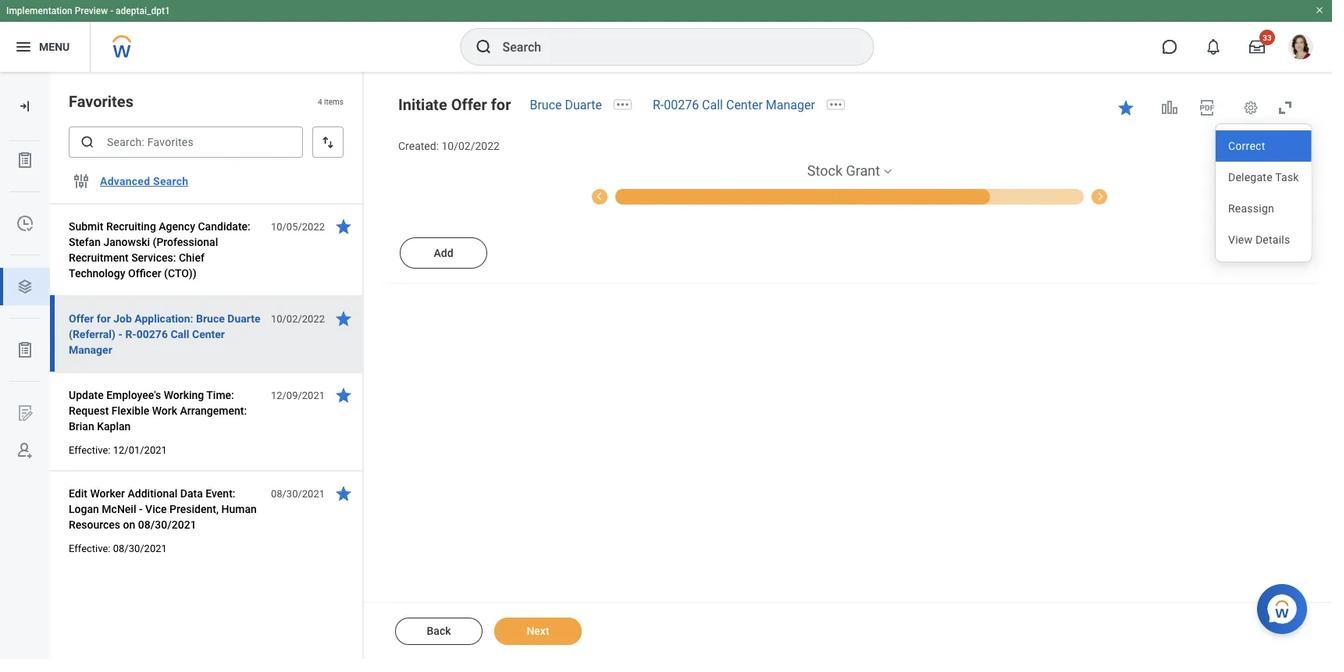 Task type: vqa. For each thing, say whether or not it's contained in the screenshot.
TOOLBAR
no



Task type: describe. For each thing, give the bounding box(es) containing it.
Search: Favorites text field
[[69, 126, 303, 158]]

transformation import image
[[17, 98, 33, 114]]

star image for offer for job application: bruce duarte (referral) ‎- r-00276 call center manager
[[334, 309, 353, 328]]

initiate offer for
[[398, 95, 511, 114]]

4 items
[[318, 97, 344, 106]]

update
[[69, 388, 104, 401]]

10/05/2022
[[271, 221, 325, 232]]

edit worker additional data event: logan mcneil - vice president, human resources on 08/30/2021
[[69, 487, 257, 531]]

33 button
[[1240, 30, 1275, 64]]

view details button
[[1216, 224, 1312, 255]]

services:
[[131, 251, 176, 264]]

user plus image
[[16, 441, 34, 460]]

star image for submit recruiting agency candidate: stefan janowski (professional recruitment services: chief technology officer (cto))
[[334, 217, 353, 236]]

candidate:
[[198, 220, 251, 233]]

reassign button
[[1216, 193, 1312, 224]]

Search Workday  search field
[[502, 30, 841, 64]]

application:
[[135, 312, 193, 325]]

stefan
[[69, 235, 101, 248]]

update employee's working time: request flexible work arrangement: brian kaplan
[[69, 388, 247, 433]]

created: 10/02/2022
[[398, 140, 500, 153]]

arrangement:
[[180, 404, 247, 417]]

additional
[[128, 487, 178, 500]]

inbox large image
[[1249, 39, 1265, 55]]

justify image
[[14, 37, 33, 56]]

search image
[[80, 134, 95, 150]]

10/02/2022 inside item list element
[[271, 313, 325, 324]]

next button
[[494, 618, 582, 645]]

add button
[[400, 237, 487, 268]]

- inside edit worker additional data event: logan mcneil - vice president, human resources on 08/30/2021
[[139, 502, 143, 515]]

search
[[153, 175, 188, 188]]

back button
[[395, 618, 483, 645]]

delegate task button
[[1216, 162, 1312, 193]]

profile logan mcneil image
[[1288, 34, 1313, 63]]

correct button
[[1216, 130, 1312, 162]]

favorites
[[69, 92, 133, 110]]

preview
[[75, 5, 108, 16]]

1 vertical spatial star image
[[334, 386, 353, 404]]

view details
[[1228, 233, 1290, 246]]

center inside offer for job application: bruce duarte (referral) ‎- r-00276 call center manager
[[192, 328, 225, 340]]

summary button
[[1091, 187, 1139, 204]]

effective: 08/30/2021
[[69, 542, 167, 554]]

add
[[434, 246, 453, 259]]

technology
[[69, 267, 125, 280]]

notifications large image
[[1206, 39, 1221, 55]]

request
[[69, 404, 109, 417]]

on
[[123, 518, 135, 531]]

kaplan
[[97, 420, 131, 433]]

details
[[1255, 233, 1290, 246]]

grant
[[846, 163, 880, 179]]

vice
[[145, 502, 167, 515]]

next
[[527, 625, 549, 638]]

r-00276 call center manager
[[653, 97, 815, 112]]

configure image
[[72, 172, 91, 191]]

time:
[[206, 388, 234, 401]]

correct
[[1228, 139, 1265, 152]]

janowski
[[103, 235, 150, 248]]

delegate task
[[1228, 171, 1299, 183]]

flexible
[[112, 404, 149, 417]]

submit recruiting agency candidate: stefan janowski (professional recruitment services: chief technology officer (cto))
[[69, 220, 251, 280]]

implementation
[[6, 5, 72, 16]]

brian
[[69, 420, 94, 433]]

0 vertical spatial 08/30/2021
[[271, 488, 325, 499]]

chevron right image
[[1091, 187, 1110, 201]]

effective: for update employee's working time: request flexible work arrangement: brian kaplan
[[69, 444, 110, 456]]

r-00276 call center manager link
[[653, 97, 815, 112]]

2 clipboard image from the top
[[16, 340, 34, 359]]

logan
[[69, 502, 99, 515]]

effective: 12/01/2021
[[69, 444, 167, 456]]

data
[[180, 487, 203, 500]]

work
[[152, 404, 177, 417]]

task
[[1275, 171, 1299, 183]]

working
[[164, 388, 204, 401]]

offer for job application: bruce duarte (referral) ‎- r-00276 call center manager button
[[69, 309, 262, 359]]

gear image
[[1243, 100, 1259, 116]]

(cto))
[[164, 267, 197, 280]]

0 vertical spatial center
[[726, 97, 763, 112]]

advanced search button
[[94, 166, 195, 197]]

stock
[[807, 163, 843, 179]]

(professional
[[153, 235, 218, 248]]

for inside offer for job application: bruce duarte (referral) ‎- r-00276 call center manager
[[97, 312, 111, 325]]

0 vertical spatial offer
[[451, 95, 487, 114]]

duarte inside offer for job application: bruce duarte (referral) ‎- r-00276 call center manager
[[227, 312, 260, 325]]

33
[[1263, 33, 1272, 42]]

clock check image
[[16, 214, 34, 233]]



Task type: locate. For each thing, give the bounding box(es) containing it.
r- inside offer for job application: bruce duarte (referral) ‎- r-00276 call center manager
[[125, 328, 136, 340]]

1 vertical spatial clipboard image
[[16, 340, 34, 359]]

human
[[221, 502, 257, 515]]

1 horizontal spatial center
[[726, 97, 763, 112]]

1 horizontal spatial bruce
[[530, 97, 562, 112]]

update employee's working time: request flexible work arrangement: brian kaplan button
[[69, 386, 262, 436]]

1 horizontal spatial 10/02/2022
[[442, 140, 500, 153]]

1 vertical spatial for
[[97, 312, 111, 325]]

bruce
[[530, 97, 562, 112], [196, 312, 225, 325]]

10/02/2022 down initiate offer for
[[442, 140, 500, 153]]

0 vertical spatial 00276
[[664, 97, 699, 112]]

manager
[[766, 97, 815, 112], [69, 343, 112, 356]]

initiate
[[398, 95, 447, 114]]

resources
[[69, 518, 120, 531]]

menu
[[39, 40, 70, 53]]

0 horizontal spatial star image
[[334, 386, 353, 404]]

12/01/2021
[[113, 444, 167, 456]]

menu containing correct
[[1216, 130, 1312, 255]]

0 horizontal spatial for
[[97, 312, 111, 325]]

call down application:
[[171, 328, 189, 340]]

delegate
[[1228, 171, 1273, 183]]

08/30/2021 inside edit worker additional data event: logan mcneil - vice president, human resources on 08/30/2021
[[138, 518, 196, 531]]

stock grant navigation
[[383, 161, 1316, 204]]

0 vertical spatial call
[[702, 97, 723, 112]]

r- right ‎-
[[125, 328, 136, 340]]

1 vertical spatial effective:
[[69, 542, 110, 554]]

1 star image from the top
[[334, 217, 353, 236]]

2 vertical spatial 08/30/2021
[[113, 542, 167, 554]]

offer up "(referral)"
[[69, 312, 94, 325]]

08/30/2021 right event:
[[271, 488, 325, 499]]

agency
[[159, 220, 195, 233]]

implementation preview -   adeptai_dpt1
[[6, 5, 170, 16]]

1 clipboard image from the top
[[16, 151, 34, 169]]

1 vertical spatial -
[[139, 502, 143, 515]]

1 vertical spatial bruce
[[196, 312, 225, 325]]

‎-
[[118, 328, 123, 340]]

0 vertical spatial effective:
[[69, 444, 110, 456]]

menu button
[[0, 22, 90, 72]]

clipboard image
[[16, 151, 34, 169], [16, 340, 34, 359]]

recruitment
[[69, 251, 129, 264]]

00276
[[664, 97, 699, 112], [136, 328, 168, 340]]

reassign
[[1228, 202, 1274, 215]]

00276 down 'search workday' search box
[[664, 97, 699, 112]]

edit worker additional data event: logan mcneil - vice president, human resources on 08/30/2021 button
[[69, 484, 262, 534]]

1 horizontal spatial duarte
[[565, 97, 602, 112]]

view
[[1228, 233, 1253, 246]]

3 star image from the top
[[334, 484, 353, 503]]

edit
[[69, 487, 87, 500]]

star image left the "view related information" icon
[[1117, 98, 1135, 117]]

back
[[427, 625, 451, 638]]

items
[[324, 97, 344, 106]]

12/09/2021
[[271, 389, 325, 401]]

1 horizontal spatial offer
[[451, 95, 487, 114]]

list
[[0, 141, 50, 469]]

offer inside offer for job application: bruce duarte (referral) ‎- r-00276 call center manager
[[69, 312, 94, 325]]

1 horizontal spatial for
[[491, 95, 511, 114]]

item list element
[[50, 72, 364, 659]]

effective: for edit worker additional data event: logan mcneil - vice president, human resources on 08/30/2021
[[69, 542, 110, 554]]

1 vertical spatial 08/30/2021
[[138, 518, 196, 531]]

1 horizontal spatial r-
[[653, 97, 664, 112]]

for down search image
[[491, 95, 511, 114]]

call inside offer for job application: bruce duarte (referral) ‎- r-00276 call center manager
[[171, 328, 189, 340]]

0 vertical spatial r-
[[653, 97, 664, 112]]

0 vertical spatial 10/02/2022
[[442, 140, 500, 153]]

view printable version (pdf) image
[[1198, 98, 1217, 117]]

1 horizontal spatial call
[[702, 97, 723, 112]]

offer right initiate
[[451, 95, 487, 114]]

08/30/2021
[[271, 488, 325, 499], [138, 518, 196, 531], [113, 542, 167, 554]]

advanced search
[[100, 175, 188, 188]]

effective: down brian
[[69, 444, 110, 456]]

2 star image from the top
[[334, 309, 353, 328]]

effective:
[[69, 444, 110, 456], [69, 542, 110, 554]]

summary
[[1099, 191, 1139, 202]]

1 vertical spatial offer
[[69, 312, 94, 325]]

0 horizontal spatial duarte
[[227, 312, 260, 325]]

manager inside offer for job application: bruce duarte (referral) ‎- r-00276 call center manager
[[69, 343, 112, 356]]

0 vertical spatial bruce
[[530, 97, 562, 112]]

star image
[[334, 217, 353, 236], [334, 309, 353, 328], [334, 484, 353, 503]]

for left the job
[[97, 312, 111, 325]]

bruce inside offer for job application: bruce duarte (referral) ‎- r-00276 call center manager
[[196, 312, 225, 325]]

00276 down application:
[[136, 328, 168, 340]]

0 vertical spatial star image
[[334, 217, 353, 236]]

2 effective: from the top
[[69, 542, 110, 554]]

recruiting
[[106, 220, 156, 233]]

center
[[726, 97, 763, 112], [192, 328, 225, 340]]

1 effective: from the top
[[69, 444, 110, 456]]

0 horizontal spatial 00276
[[136, 328, 168, 340]]

r-
[[653, 97, 664, 112], [125, 328, 136, 340]]

submit recruiting agency candidate: stefan janowski (professional recruitment services: chief technology officer (cto)) button
[[69, 217, 262, 283]]

0 vertical spatial duarte
[[565, 97, 602, 112]]

chevron left image
[[590, 187, 609, 201]]

call down 'search workday' search box
[[702, 97, 723, 112]]

-
[[110, 5, 113, 16], [139, 502, 143, 515]]

job
[[113, 312, 132, 325]]

1 vertical spatial 00276
[[136, 328, 168, 340]]

1 horizontal spatial 00276
[[664, 97, 699, 112]]

1 vertical spatial r-
[[125, 328, 136, 340]]

10/02/2022
[[442, 140, 500, 153], [271, 313, 325, 324]]

employee's
[[106, 388, 161, 401]]

0 vertical spatial clipboard image
[[16, 151, 34, 169]]

0 horizontal spatial r-
[[125, 328, 136, 340]]

bruce duarte link
[[530, 97, 602, 112]]

chief
[[179, 251, 204, 264]]

0 vertical spatial -
[[110, 5, 113, 16]]

0 horizontal spatial center
[[192, 328, 225, 340]]

fullscreen image
[[1276, 98, 1295, 117]]

2 vertical spatial star image
[[334, 484, 353, 503]]

- right preview
[[110, 5, 113, 16]]

clipboard image up rename icon at bottom left
[[16, 340, 34, 359]]

menu banner
[[0, 0, 1332, 72]]

sort image
[[320, 134, 336, 150]]

menu
[[1216, 130, 1312, 255]]

1 horizontal spatial -
[[139, 502, 143, 515]]

0 horizontal spatial bruce
[[196, 312, 225, 325]]

created:
[[398, 140, 439, 153]]

submit
[[69, 220, 103, 233]]

call
[[702, 97, 723, 112], [171, 328, 189, 340]]

0 vertical spatial manager
[[766, 97, 815, 112]]

0 vertical spatial for
[[491, 95, 511, 114]]

1 vertical spatial manager
[[69, 343, 112, 356]]

0 horizontal spatial call
[[171, 328, 189, 340]]

effective: down "resources"
[[69, 542, 110, 554]]

4
[[318, 97, 322, 106]]

offer for job application: bruce duarte (referral) ‎- r-00276 call center manager
[[69, 312, 260, 356]]

1 horizontal spatial manager
[[766, 97, 815, 112]]

1 vertical spatial duarte
[[227, 312, 260, 325]]

08/30/2021 down on
[[113, 542, 167, 554]]

worker
[[90, 487, 125, 500]]

1 vertical spatial 10/02/2022
[[271, 313, 325, 324]]

- inside menu banner
[[110, 5, 113, 16]]

0 horizontal spatial manager
[[69, 343, 112, 356]]

stock grant button
[[807, 161, 880, 180]]

star image
[[1117, 98, 1135, 117], [334, 386, 353, 404]]

view related information image
[[1160, 98, 1179, 117]]

adeptai_dpt1
[[116, 5, 170, 16]]

manager down "(referral)"
[[69, 343, 112, 356]]

search image
[[474, 37, 493, 56]]

- left vice
[[139, 502, 143, 515]]

0 vertical spatial star image
[[1117, 98, 1135, 117]]

perspective image
[[16, 277, 34, 296]]

stock grant
[[807, 163, 880, 179]]

event:
[[206, 487, 235, 500]]

(referral)
[[69, 328, 116, 340]]

0 horizontal spatial 10/02/2022
[[271, 313, 325, 324]]

00276 inside offer for job application: bruce duarte (referral) ‎- r-00276 call center manager
[[136, 328, 168, 340]]

offer
[[451, 95, 487, 114], [69, 312, 94, 325]]

mcneil
[[102, 502, 136, 515]]

1 vertical spatial star image
[[334, 309, 353, 328]]

0 horizontal spatial offer
[[69, 312, 94, 325]]

manager up the stock
[[766, 97, 815, 112]]

10/02/2022 up 12/09/2021
[[271, 313, 325, 324]]

r- down 'search workday' search box
[[653, 97, 664, 112]]

clipboard image down 'transformation import' image
[[16, 151, 34, 169]]

for
[[491, 95, 511, 114], [97, 312, 111, 325]]

president,
[[169, 502, 219, 515]]

1 vertical spatial call
[[171, 328, 189, 340]]

advanced
[[100, 175, 150, 188]]

close environment banner image
[[1315, 5, 1324, 15]]

officer
[[128, 267, 161, 280]]

08/30/2021 down vice
[[138, 518, 196, 531]]

1 vertical spatial center
[[192, 328, 225, 340]]

1 horizontal spatial star image
[[1117, 98, 1135, 117]]

rename image
[[16, 404, 34, 422]]

bruce duarte
[[530, 97, 602, 112]]

star image right 12/09/2021
[[334, 386, 353, 404]]

0 horizontal spatial -
[[110, 5, 113, 16]]



